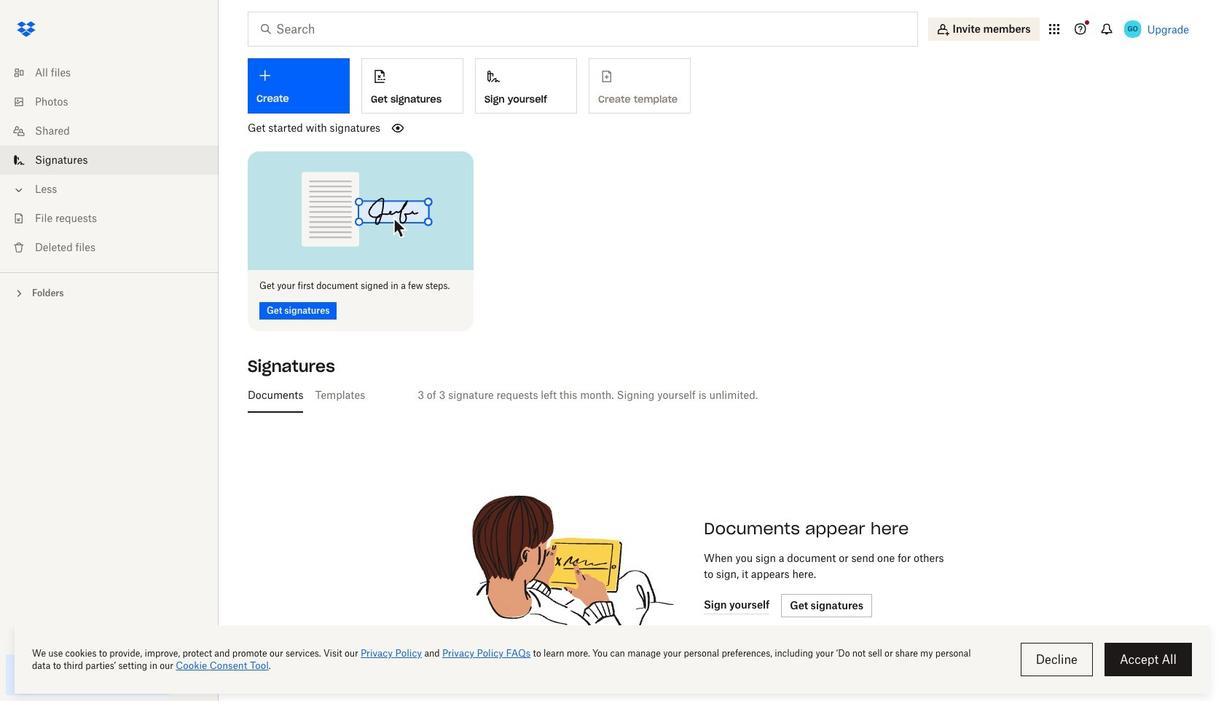 Task type: locate. For each thing, give the bounding box(es) containing it.
list item
[[0, 146, 219, 175]]

tab list
[[242, 378, 1195, 413]]

dropbox image
[[12, 15, 41, 44]]

less image
[[12, 183, 26, 197]]

list
[[0, 50, 219, 273]]

Search text field
[[276, 20, 887, 38]]



Task type: vqa. For each thing, say whether or not it's contained in the screenshot.
SEARCH text field on the top of page
yes



